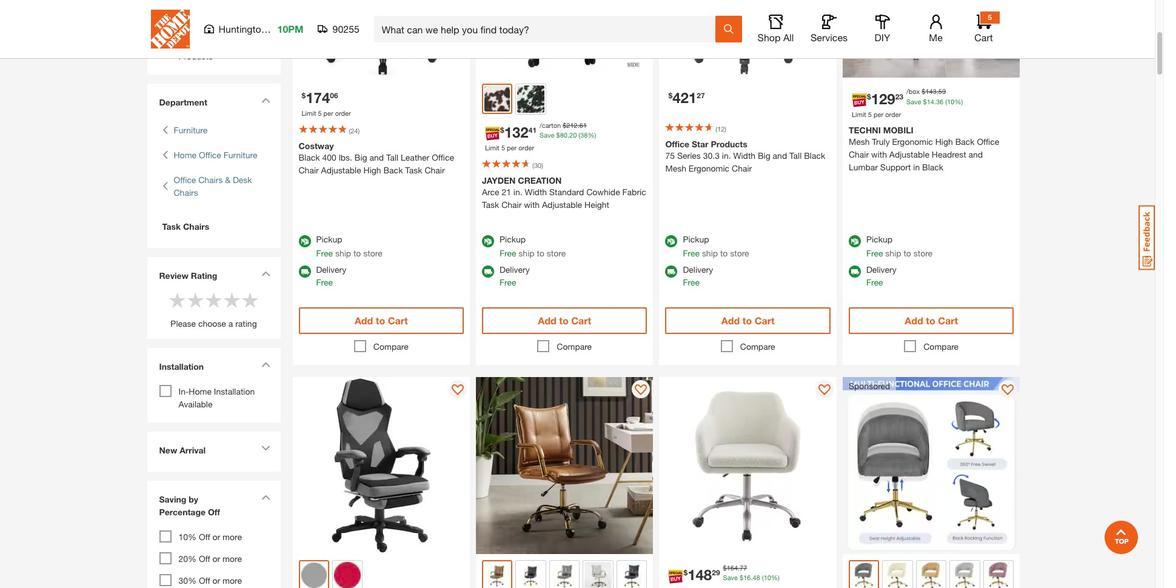 Task type: describe. For each thing, give the bounding box(es) containing it.
off for 10%
[[199, 532, 210, 542]]

headrest
[[932, 149, 967, 160]]

installation inside in-home installation available
[[214, 386, 255, 396]]

add to cart for 75 series 30.3 in. width big and tall black mesh ergonomic chair
[[722, 315, 775, 326]]

review rating link
[[159, 269, 238, 282]]

task chairs
[[162, 221, 209, 231]]

new arrival
[[159, 445, 206, 455]]

0 horizontal spatial furniture
[[174, 125, 208, 135]]

new arrival link
[[153, 438, 275, 466]]

30.3
[[704, 150, 720, 161]]

more for 30% off or more
[[223, 575, 242, 586]]

5 inside /box $ 143 . 59 save $ 14 . 36 ( 10 %) limit 5 per order
[[869, 110, 872, 118]]

caret icon image for new arrival
[[261, 446, 270, 451]]

23
[[896, 92, 904, 101]]

174
[[306, 89, 330, 106]]

2 caret icon image from the top
[[261, 271, 270, 276]]

big inside office star products 75 series 30.3 in. width big and tall black mesh ergonomic chair
[[758, 150, 771, 161]]

back inside techni mobili mesh truly ergonomic high back office chair with adjustable headrest and lumbar support in black
[[956, 136, 975, 147]]

$ right the '/box'
[[922, 87, 926, 95]]

task inside costway black 400 lbs. big and tall leather office chair adjustable high back task chair
[[405, 165, 423, 175]]

chairs for office
[[198, 174, 223, 185]]

department link
[[153, 89, 275, 114]]

1 vertical spatial furniture
[[224, 150, 257, 160]]

choose
[[198, 318, 226, 329]]

office chairs & desk chairs
[[174, 174, 252, 197]]

back caret image for home office furniture
[[162, 148, 168, 161]]

ship for (
[[519, 248, 535, 258]]

148
[[688, 567, 712, 584]]

in. inside jayden creation arce 21 in. width standard cowhide fabric task chair with adjustable height
[[514, 187, 523, 197]]

with inside jayden creation arce 21 in. width standard cowhide fabric task chair with adjustable height
[[524, 199, 540, 210]]

pickup free ship to store for (
[[500, 234, 566, 258]]

white image
[[585, 562, 612, 588]]

06
[[330, 91, 338, 100]]

%) for 129
[[955, 97, 963, 105]]

home office furniture
[[174, 150, 257, 160]]

star
[[692, 139, 709, 149]]

a
[[229, 318, 233, 329]]

1 available shipping image from the left
[[482, 265, 494, 278]]

lbs.
[[339, 152, 352, 162]]

4 pickup from the left
[[867, 234, 893, 244]]

5 inside /carton $ 212 . 61 save $ 80 . 20 ( 38 %) limit 5 per order
[[502, 144, 505, 152]]

in. inside office star products 75 series 30.3 in. width big and tall black mesh ergonomic chair
[[722, 150, 731, 161]]

delivery for (
[[500, 264, 530, 275]]

( inside /carton $ 212 . 61 save $ 80 . 20 ( 38 %) limit 5 per order
[[579, 131, 581, 139]]

chair inside techni mobili mesh truly ergonomic high back office chair with adjustable headrest and lumbar support in black
[[849, 149, 869, 160]]

office inside office star products 75 series 30.3 in. width big and tall black mesh ergonomic chair
[[666, 139, 690, 149]]

10% off or more link
[[179, 532, 242, 542]]

%) inside $ 164 . 77 save $ 16 . 48 ( 10 %)
[[772, 574, 780, 582]]

1 available for pickup image from the left
[[482, 235, 494, 247]]

red image
[[334, 562, 361, 588]]

off for 20%
[[199, 554, 210, 564]]

back inside costway black 400 lbs. big and tall leather office chair adjustable high back task chair
[[384, 165, 403, 175]]

techni
[[849, 125, 881, 135]]

16
[[744, 574, 751, 582]]

0 vertical spatial installation
[[159, 361, 204, 372]]

10% off or more
[[179, 532, 242, 542]]

leather
[[401, 152, 430, 162]]

techni mobili mesh truly ergonomic high back office chair with adjustable headrest and lumbar support in black
[[849, 125, 1000, 172]]

$ 421 27
[[669, 89, 705, 106]]

truly
[[873, 136, 890, 147]]

30% off or more link
[[179, 575, 242, 586]]

add for (
[[538, 315, 557, 326]]

129
[[872, 90, 896, 107]]

4 store from the left
[[914, 248, 933, 258]]

10 inside $ 164 . 77 save $ 16 . 48 ( 10 %)
[[764, 574, 772, 582]]

black inside office star products 75 series 30.3 in. width big and tall black mesh ergonomic chair
[[805, 150, 826, 161]]

order for 132
[[519, 144, 535, 152]]

( inside $ 164 . 77 save $ 16 . 48 ( 10 %)
[[762, 574, 764, 582]]

20% off or more link
[[179, 554, 242, 564]]

free for available shipping image
[[316, 277, 333, 287]]

) for 421
[[725, 125, 727, 133]]

park
[[269, 23, 289, 35]]

save inside $ 164 . 77 save $ 16 . 48 ( 10 %)
[[723, 574, 738, 582]]

free for $'s available shipping icon
[[867, 277, 884, 287]]

ergonomic inside office star products 75 series 30.3 in. width big and tall black mesh ergonomic chair
[[689, 163, 730, 173]]

30%
[[179, 575, 197, 586]]

41
[[529, 126, 537, 135]]

delivery free for (
[[500, 264, 530, 287]]

or for 30%
[[213, 575, 220, 586]]

available shipping image for 421
[[666, 265, 678, 278]]

0 vertical spatial home
[[174, 150, 197, 160]]

421
[[673, 89, 697, 106]]

off inside saving by percentage off
[[208, 507, 220, 517]]

add for 75 series 30.3 in. width big and tall black mesh ergonomic chair
[[722, 315, 740, 326]]

free for available for pickup image related to $
[[867, 248, 884, 258]]

add to cart button for (
[[482, 307, 648, 334]]

4 pickup free ship to store from the left
[[867, 234, 933, 258]]

black image for the 'camel' icon
[[518, 562, 545, 588]]

21
[[502, 187, 511, 197]]

furniture link
[[174, 123, 208, 136]]

( 12 )
[[716, 125, 727, 133]]

143
[[926, 87, 937, 95]]

limit for 132
[[485, 144, 500, 152]]

all
[[784, 32, 794, 43]]

38
[[581, 131, 588, 139]]

pickup for 75 series 30.3 in. width big and tall black mesh ergonomic chair
[[683, 234, 709, 244]]

home office furniture link
[[174, 148, 257, 161]]

61
[[580, 121, 587, 129]]

diy button
[[864, 15, 902, 44]]

per for 129
[[874, 110, 884, 118]]

29
[[712, 569, 720, 578]]

black 400 lbs. big and tall leather office chair adjustable high back task chair image
[[293, 0, 470, 78]]

grey image
[[301, 563, 327, 588]]

shop all
[[758, 32, 794, 43]]

24
[[351, 126, 358, 134]]

display image
[[819, 384, 831, 396]]

caret icon image for installation
[[261, 362, 270, 367]]

80
[[560, 131, 568, 139]]

$ 132 41
[[500, 124, 537, 141]]

pickup for black 400 lbs. big and tall leather office chair adjustable high back task chair
[[316, 234, 342, 244]]

sponsored
[[849, 381, 891, 391]]

0 horizontal spatial per
[[324, 109, 333, 117]]

90255
[[333, 23, 360, 35]]

arrival
[[180, 445, 206, 455]]

diy
[[875, 32, 891, 43]]

store for (
[[547, 248, 566, 258]]

( 24 )
[[349, 126, 360, 134]]

0 horizontal spatial grey image
[[551, 562, 578, 588]]

services button
[[810, 15, 849, 44]]

limit 5 per order
[[302, 109, 351, 117]]

1 vertical spatial chairs
[[174, 187, 198, 197]]

per for 132
[[507, 144, 517, 152]]

available
[[179, 399, 213, 409]]

mesh inside office star products 75 series 30.3 in. width big and tall black mesh ergonomic chair
[[666, 163, 687, 173]]

$ right 29
[[723, 564, 727, 572]]

mesh truly ergonomic high back office chair with adjustable headrest and lumbar support in black image
[[843, 0, 1021, 78]]

$ down 77
[[740, 574, 744, 582]]

1 horizontal spatial )
[[542, 161, 543, 169]]

( 30 )
[[533, 161, 543, 169]]

please choose a rating
[[171, 318, 257, 329]]

1 star symbol image from the left
[[187, 291, 205, 309]]

/carton $ 212 . 61 save $ 80 . 20 ( 38 %) limit 5 per order
[[485, 121, 596, 152]]

available for pickup image for $
[[849, 235, 861, 247]]

adjustable inside jayden creation arce 21 in. width standard cowhide fabric task chair with adjustable height
[[542, 199, 582, 210]]

0 horizontal spatial limit
[[302, 109, 316, 117]]

4 compare from the left
[[924, 341, 959, 352]]

$ inside '$ 421 27'
[[669, 91, 673, 100]]

costway black 400 lbs. big and tall leather office chair adjustable high back task chair
[[299, 140, 454, 175]]

caret icon image for saving by percentage off
[[261, 495, 270, 500]]

home inside in-home installation available
[[189, 386, 212, 396]]

$ 129 23
[[867, 90, 904, 107]]

in-home installation available
[[179, 386, 255, 409]]

office star products 75 series 30.3 in. width big and tall black mesh ergonomic chair
[[666, 139, 826, 173]]

new
[[159, 445, 177, 455]]

free for available shipping icon related to 421
[[683, 277, 700, 287]]

standard
[[550, 187, 584, 197]]

jayden
[[482, 175, 516, 185]]

$ 174 06
[[302, 89, 338, 106]]

add to cart for black 400 lbs. big and tall leather office chair adjustable high back task chair
[[355, 315, 408, 326]]

saving by percentage off
[[159, 494, 220, 517]]

0 horizontal spatial order
[[335, 109, 351, 117]]

unavailable
[[203, 38, 247, 48]]

mobili
[[884, 125, 914, 135]]

5 down $ 174 06
[[318, 109, 322, 117]]

3 star symbol image from the left
[[241, 291, 259, 309]]

cart for black 400 lbs. big and tall leather office chair adjustable high back task chair
[[388, 315, 408, 326]]

pickup for (
[[500, 234, 526, 244]]

cowhide image
[[485, 86, 510, 112]]

back caret image for furniture
[[162, 123, 168, 136]]

availability
[[159, 13, 203, 23]]

office inside costway black 400 lbs. big and tall leather office chair adjustable high back task chair
[[432, 152, 454, 162]]

available for pickup image
[[299, 235, 311, 247]]

2 star symbol image from the left
[[205, 291, 223, 309]]

10%
[[179, 532, 197, 542]]

costway
[[299, 140, 334, 151]]

off for 30%
[[199, 575, 210, 586]]

review rating
[[159, 270, 217, 281]]

4 add to cart from the left
[[905, 315, 959, 326]]

27
[[697, 91, 705, 100]]

400
[[322, 152, 337, 162]]

$ down /carton
[[557, 131, 560, 139]]

show
[[179, 38, 200, 48]]

arce
[[482, 187, 500, 197]]

office inside techni mobili mesh truly ergonomic high back office chair with adjustable headrest and lumbar support in black
[[978, 136, 1000, 147]]

%) for 132
[[588, 131, 596, 139]]

ship for 75 series 30.3 in. width big and tall black mesh ergonomic chair
[[702, 248, 718, 258]]

What can we help you find today? search field
[[382, 16, 715, 42]]

delivery for 75 series 30.3 in. width big and tall black mesh ergonomic chair
[[683, 264, 714, 275]]

delivery free for black 400 lbs. big and tall leather office chair adjustable high back task chair
[[316, 264, 347, 287]]

department
[[159, 97, 207, 107]]

width inside office star products 75 series 30.3 in. width big and tall black mesh ergonomic chair
[[734, 150, 756, 161]]

save for 132
[[540, 131, 555, 139]]

212
[[567, 121, 578, 129]]

pink image
[[986, 562, 1013, 588]]



Task type: vqa. For each thing, say whether or not it's contained in the screenshot.
Snowy
no



Task type: locate. For each thing, give the bounding box(es) containing it.
36
[[937, 97, 944, 105]]

1 vertical spatial width
[[525, 187, 547, 197]]

1 vertical spatial products
[[711, 139, 748, 149]]

1 add to cart button from the left
[[299, 307, 464, 334]]

huntington
[[219, 23, 267, 35]]

48
[[753, 574, 761, 582]]

feedback link image
[[1139, 205, 1156, 271]]

2 horizontal spatial task
[[482, 199, 499, 210]]

me button
[[917, 15, 956, 44]]

rating
[[191, 270, 217, 281]]

or down '20% off or more' link
[[213, 575, 220, 586]]

off right 20%
[[199, 554, 210, 564]]

( inside /box $ 143 . 59 save $ 14 . 36 ( 10 %) limit 5 per order
[[946, 97, 948, 105]]

star symbol image
[[168, 291, 187, 309], [223, 291, 241, 309]]

.
[[937, 87, 939, 95], [935, 97, 937, 105], [578, 121, 580, 129], [568, 131, 570, 139], [738, 564, 740, 572], [751, 574, 753, 582]]

1 add to cart from the left
[[355, 315, 408, 326]]

saving
[[159, 494, 186, 504]]

1 horizontal spatial available shipping image
[[666, 265, 678, 278]]

more up the 20% off or more
[[223, 532, 242, 542]]

off up 10% off or more
[[208, 507, 220, 517]]

3 ship from the left
[[702, 248, 718, 258]]

3 available shipping image from the left
[[849, 265, 861, 278]]

1 vertical spatial adjustable
[[321, 165, 361, 175]]

office
[[978, 136, 1000, 147], [666, 139, 690, 149], [199, 150, 221, 160], [432, 152, 454, 162], [174, 174, 196, 185]]

2 vertical spatial or
[[213, 575, 220, 586]]

ergonomic inside techni mobili mesh truly ergonomic high back office chair with adjustable headrest and lumbar support in black
[[893, 136, 934, 147]]

pickup free ship to store
[[316, 234, 383, 258], [500, 234, 566, 258], [683, 234, 750, 258], [867, 234, 933, 258]]

back caret image up back caret icon
[[162, 148, 168, 161]]

save down the '/box'
[[907, 97, 922, 105]]

limit up jayden in the top left of the page
[[485, 144, 500, 152]]

delivery free for 75 series 30.3 in. width big and tall black mesh ergonomic chair
[[683, 264, 714, 287]]

0 vertical spatial ergonomic
[[893, 136, 934, 147]]

delivery
[[316, 264, 347, 275], [500, 264, 530, 275], [683, 264, 714, 275], [867, 264, 897, 275]]

0 horizontal spatial star symbol image
[[168, 291, 187, 309]]

1 horizontal spatial black
[[805, 150, 826, 161]]

( right 20
[[579, 131, 581, 139]]

0 vertical spatial 10
[[948, 97, 955, 105]]

in. right 30.3
[[722, 150, 731, 161]]

0 vertical spatial with
[[872, 149, 887, 160]]

1 horizontal spatial display image
[[635, 384, 648, 396]]

chair inside jayden creation arce 21 in. width standard cowhide fabric task chair with adjustable height
[[502, 199, 522, 210]]

1 horizontal spatial in.
[[722, 150, 731, 161]]

0 vertical spatial products
[[179, 51, 213, 61]]

1 compare from the left
[[374, 341, 409, 352]]

0 horizontal spatial big
[[355, 152, 367, 162]]

series
[[678, 150, 701, 161]]

order up mobili at the top right of the page
[[886, 110, 902, 118]]

2 horizontal spatial available for pickup image
[[849, 235, 861, 247]]

1 black image from the top
[[518, 86, 545, 113]]

star symbol image
[[187, 291, 205, 309], [205, 291, 223, 309], [241, 291, 259, 309]]

caret icon image inside saving by percentage off link
[[261, 495, 270, 500]]

3 display image from the left
[[1002, 384, 1015, 396]]

1 add from the left
[[355, 315, 373, 326]]

office inside office chairs & desk chairs
[[174, 174, 196, 185]]

$ left 41
[[500, 126, 505, 135]]

adjustable inside costway black 400 lbs. big and tall leather office chair adjustable high back task chair
[[321, 165, 361, 175]]

2 horizontal spatial and
[[969, 149, 983, 160]]

3 pickup free ship to store from the left
[[683, 234, 750, 258]]

and inside costway black 400 lbs. big and tall leather office chair adjustable high back task chair
[[370, 152, 384, 162]]

beige image
[[885, 562, 912, 588]]

light grey image
[[952, 562, 979, 588]]

star symbol image up a
[[223, 291, 241, 309]]

ergonomic
[[893, 136, 934, 147], [689, 163, 730, 173]]

2 available shipping image from the left
[[666, 265, 678, 278]]

3 pickup from the left
[[683, 234, 709, 244]]

or
[[213, 532, 220, 542], [213, 554, 220, 564], [213, 575, 220, 586]]

%) right 36
[[955, 97, 963, 105]]

2 delivery from the left
[[500, 264, 530, 275]]

%) inside /carton $ 212 . 61 save $ 80 . 20 ( 38 %) limit 5 per order
[[588, 131, 596, 139]]

high inside costway black 400 lbs. big and tall leather office chair adjustable high back task chair
[[364, 165, 381, 175]]

add to cart button for black 400 lbs. big and tall leather office chair adjustable high back task chair
[[299, 307, 464, 334]]

fabric
[[623, 187, 646, 197]]

0 vertical spatial or
[[213, 532, 220, 542]]

$ up 80
[[563, 121, 567, 129]]

0 vertical spatial width
[[734, 150, 756, 161]]

or up the 20% off or more
[[213, 532, 220, 542]]

1 vertical spatial in.
[[514, 187, 523, 197]]

4 caret icon image from the top
[[261, 446, 270, 451]]

products down 'show'
[[179, 51, 213, 61]]

1 horizontal spatial high
[[936, 136, 953, 147]]

star symbol image up 'please choose a rating'
[[205, 291, 223, 309]]

1 horizontal spatial ergonomic
[[893, 136, 934, 147]]

big right 30.3
[[758, 150, 771, 161]]

5 inside 'cart 5'
[[988, 13, 992, 22]]

desk
[[233, 174, 252, 185]]

with down creation
[[524, 199, 540, 210]]

$ left 29
[[684, 569, 688, 578]]

10 right the 48
[[764, 574, 772, 582]]

1 pickup free ship to store from the left
[[316, 234, 383, 258]]

0 vertical spatial task
[[405, 165, 423, 175]]

display image for grey, ergonomic home office chair high back armchair computer desk recliner with footrest, mesh back, lumbar support image
[[452, 384, 464, 396]]

5 caret icon image from the top
[[261, 495, 270, 500]]

patrizia contemporary task chair office swivel ergonomic upholstered chair with tufted back-camel image
[[476, 377, 654, 554]]

( up 30.3
[[716, 125, 718, 133]]

0 horizontal spatial )
[[358, 126, 360, 134]]

order inside /box $ 143 . 59 save $ 14 . 36 ( 10 %) limit 5 per order
[[886, 110, 902, 118]]

high inside techni mobili mesh truly ergonomic high back office chair with adjustable headrest and lumbar support in black
[[936, 136, 953, 147]]

0 horizontal spatial 10
[[764, 574, 772, 582]]

1 vertical spatial black image
[[518, 562, 545, 588]]

cart for (
[[572, 315, 592, 326]]

mesh inside techni mobili mesh truly ergonomic high back office chair with adjustable headrest and lumbar support in black
[[849, 136, 870, 147]]

1 horizontal spatial %)
[[772, 574, 780, 582]]

ship
[[335, 248, 351, 258], [519, 248, 535, 258], [702, 248, 718, 258], [886, 248, 902, 258]]

in-home installation available link
[[179, 386, 255, 409]]

$ inside '$ 129 23'
[[867, 92, 872, 101]]

with inside techni mobili mesh truly ergonomic high back office chair with adjustable headrest and lumbar support in black
[[872, 149, 887, 160]]

mesh
[[849, 136, 870, 147], [666, 163, 687, 173]]

more down '20% off or more' link
[[223, 575, 242, 586]]

order
[[335, 109, 351, 117], [886, 110, 902, 118], [519, 144, 535, 152]]

pickup free ship to store for black 400 lbs. big and tall leather office chair adjustable high back task chair
[[316, 234, 383, 258]]

2 or from the top
[[213, 554, 220, 564]]

back caret image
[[162, 173, 168, 199]]

width down creation
[[525, 187, 547, 197]]

more for 10% off or more
[[223, 532, 242, 542]]

2 horizontal spatial black
[[923, 162, 944, 172]]

chairs down office chairs & desk chairs
[[183, 221, 209, 231]]

%) inside /box $ 143 . 59 save $ 14 . 36 ( 10 %) limit 5 per order
[[955, 97, 963, 105]]

pickup free ship to store for 75 series 30.3 in. width big and tall black mesh ergonomic chair
[[683, 234, 750, 258]]

limit up techni
[[852, 110, 867, 118]]

1 horizontal spatial tall
[[790, 150, 802, 161]]

lumbar
[[849, 162, 878, 172]]

per
[[324, 109, 333, 117], [874, 110, 884, 118], [507, 144, 517, 152]]

2 compare from the left
[[557, 341, 592, 352]]

4 delivery from the left
[[867, 264, 897, 275]]

) up creation
[[542, 161, 543, 169]]

task inside jayden creation arce 21 in. width standard cowhide fabric task chair with adjustable height
[[482, 199, 499, 210]]

free
[[316, 248, 333, 258], [500, 248, 517, 258], [683, 248, 700, 258], [867, 248, 884, 258], [316, 277, 333, 287], [500, 277, 517, 287], [683, 277, 700, 287], [867, 277, 884, 287]]

0 vertical spatial black image
[[518, 86, 545, 113]]

order for 129
[[886, 110, 902, 118]]

available shipping image
[[299, 265, 311, 278]]

1 horizontal spatial and
[[773, 150, 788, 161]]

caret icon image inside installation link
[[261, 362, 270, 367]]

90255 button
[[318, 23, 360, 35]]

4 delivery free from the left
[[867, 264, 897, 287]]

14
[[927, 97, 935, 105]]

available for pickup image
[[482, 235, 494, 247], [666, 235, 678, 247], [849, 235, 861, 247]]

0 horizontal spatial adjustable
[[321, 165, 361, 175]]

adjustable for lbs.
[[321, 165, 361, 175]]

chairs
[[198, 174, 223, 185], [174, 187, 198, 197], [183, 221, 209, 231]]

2 ship from the left
[[519, 248, 535, 258]]

and
[[969, 149, 983, 160], [773, 150, 788, 161], [370, 152, 384, 162]]

per inside /carton $ 212 . 61 save $ 80 . 20 ( 38 %) limit 5 per order
[[507, 144, 517, 152]]

2 more from the top
[[223, 554, 242, 564]]

free for available for pickup icon
[[316, 248, 333, 258]]

1 horizontal spatial grey image
[[852, 563, 877, 588]]

4 add to cart button from the left
[[849, 307, 1015, 334]]

black image up 41
[[518, 86, 545, 113]]

star symbol image up rating
[[241, 291, 259, 309]]

1 horizontal spatial width
[[734, 150, 756, 161]]

delivery free
[[316, 264, 347, 287], [500, 264, 530, 287], [683, 264, 714, 287], [867, 264, 897, 287]]

5 up techni
[[869, 110, 872, 118]]

off right 10%
[[199, 532, 210, 542]]

furniture up desk
[[224, 150, 257, 160]]

or for 20%
[[213, 554, 220, 564]]

grey image left beige icon
[[852, 563, 877, 588]]

shop
[[758, 32, 781, 43]]

or for 10%
[[213, 532, 220, 542]]

2 delivery free from the left
[[500, 264, 530, 287]]

3 available for pickup image from the left
[[849, 235, 861, 247]]

1 horizontal spatial task
[[405, 165, 423, 175]]

star symbol image down review rating link
[[187, 291, 205, 309]]

2 add to cart from the left
[[538, 315, 592, 326]]

0 horizontal spatial products
[[179, 51, 213, 61]]

furniture
[[174, 125, 208, 135], [224, 150, 257, 160]]

in
[[914, 162, 920, 172]]

2 black image from the top
[[518, 562, 545, 588]]

1 star symbol image from the left
[[168, 291, 187, 309]]

1 vertical spatial 10
[[764, 574, 772, 582]]

show unavailable products link
[[179, 38, 247, 61]]

2 vertical spatial more
[[223, 575, 242, 586]]

0 horizontal spatial task
[[162, 221, 181, 231]]

jayden creation arce 21 in. width standard cowhide fabric task chair with adjustable height
[[482, 175, 646, 210]]

0 horizontal spatial display image
[[452, 384, 464, 396]]

display image for patrizia contemporary task chair office swivel ergonomic upholstered chair with tufted back-camel image
[[635, 384, 648, 396]]

3 more from the top
[[223, 575, 242, 586]]

1 horizontal spatial save
[[723, 574, 738, 582]]

chairs for task
[[183, 221, 209, 231]]

with down truly at the top of page
[[872, 149, 887, 160]]

3 delivery from the left
[[683, 264, 714, 275]]

width right 30.3
[[734, 150, 756, 161]]

products down '12'
[[711, 139, 748, 149]]

cart for 75 series 30.3 in. width big and tall black mesh ergonomic chair
[[755, 315, 775, 326]]

30
[[534, 161, 542, 169]]

order down 06
[[335, 109, 351, 117]]

ship for black 400 lbs. big and tall leather office chair adjustable high back task chair
[[335, 248, 351, 258]]

save inside /box $ 143 . 59 save $ 14 . 36 ( 10 %) limit 5 per order
[[907, 97, 922, 105]]

grey image
[[551, 562, 578, 588], [852, 563, 877, 588]]

$ up the 'limit 5 per order'
[[302, 91, 306, 100]]

0 vertical spatial more
[[223, 532, 242, 542]]

3 or from the top
[[213, 575, 220, 586]]

products for unavailable
[[179, 51, 213, 61]]

and inside office star products 75 series 30.3 in. width big and tall black mesh ergonomic chair
[[773, 150, 788, 161]]

0 horizontal spatial mesh
[[666, 163, 687, 173]]

adjustable
[[890, 149, 930, 160], [321, 165, 361, 175], [542, 199, 582, 210]]

/box $ 143 . 59 save $ 14 . 36 ( 10 %) limit 5 per order
[[852, 87, 963, 118]]

per inside /box $ 143 . 59 save $ 14 . 36 ( 10 %) limit 5 per order
[[874, 110, 884, 118]]

compare for black 400 lbs. big and tall leather office chair adjustable high back task chair
[[374, 341, 409, 352]]

1 vertical spatial ergonomic
[[689, 163, 730, 173]]

more down 10% off or more link
[[223, 554, 242, 564]]

1 back caret image from the top
[[162, 123, 168, 136]]

available for pickup image for 421
[[666, 235, 678, 247]]

saving by percentage off link
[[153, 487, 275, 527]]

tall
[[790, 150, 802, 161], [386, 152, 399, 162]]

limit inside /carton $ 212 . 61 save $ 80 . 20 ( 38 %) limit 5 per order
[[485, 144, 500, 152]]

office chairs & desk chairs link
[[174, 173, 265, 199]]

20% off or more
[[179, 554, 242, 564]]

grey modern swivel and adjustable task chair tufted office chair with gold base image
[[843, 377, 1021, 554]]

2 horizontal spatial order
[[886, 110, 902, 118]]

camel image
[[485, 563, 510, 588]]

store
[[364, 248, 383, 258], [547, 248, 566, 258], [731, 248, 750, 258], [914, 248, 933, 258]]

0 horizontal spatial and
[[370, 152, 384, 162]]

1 delivery free from the left
[[316, 264, 347, 287]]

back caret image
[[162, 123, 168, 136], [162, 148, 168, 161]]

2 vertical spatial save
[[723, 574, 738, 582]]

3 add to cart button from the left
[[666, 307, 831, 334]]

display image
[[452, 384, 464, 396], [635, 384, 648, 396], [1002, 384, 1015, 396]]

with
[[872, 149, 887, 160], [524, 199, 540, 210]]

home down furniture link
[[174, 150, 197, 160]]

or down 10% off or more link
[[213, 554, 220, 564]]

1 horizontal spatial big
[[758, 150, 771, 161]]

0 vertical spatial save
[[907, 97, 922, 105]]

back up headrest
[[956, 136, 975, 147]]

( right 36
[[946, 97, 948, 105]]

1 horizontal spatial star symbol image
[[223, 291, 241, 309]]

0 vertical spatial high
[[936, 136, 953, 147]]

30% off or more
[[179, 575, 242, 586]]

show unavailable products
[[179, 38, 247, 61]]

free for third available for pickup image from the right
[[500, 248, 517, 258]]

adjustable down standard
[[542, 199, 582, 210]]

chair
[[849, 149, 869, 160], [732, 163, 752, 173], [299, 165, 319, 175], [425, 165, 445, 175], [502, 199, 522, 210]]

limit
[[302, 109, 316, 117], [852, 110, 867, 118], [485, 144, 500, 152]]

1 vertical spatial mesh
[[666, 163, 687, 173]]

0 vertical spatial chairs
[[198, 174, 223, 185]]

0 horizontal spatial save
[[540, 131, 555, 139]]

1 or from the top
[[213, 532, 220, 542]]

add for black 400 lbs. big and tall leather office chair adjustable high back task chair
[[355, 315, 373, 326]]

task down back caret icon
[[162, 221, 181, 231]]

%) right 20
[[588, 131, 596, 139]]

( up lbs.
[[349, 126, 351, 134]]

1 vertical spatial %)
[[588, 131, 596, 139]]

0 horizontal spatial width
[[525, 187, 547, 197]]

2 horizontal spatial display image
[[1002, 384, 1015, 396]]

tall inside costway black 400 lbs. big and tall leather office chair adjustable high back task chair
[[386, 152, 399, 162]]

1 ship from the left
[[335, 248, 351, 258]]

0 horizontal spatial with
[[524, 199, 540, 210]]

back
[[956, 136, 975, 147], [384, 165, 403, 175]]

1 vertical spatial more
[[223, 554, 242, 564]]

big inside costway black 400 lbs. big and tall leather office chair adjustable high back task chair
[[355, 152, 367, 162]]

width inside jayden creation arce 21 in. width standard cowhide fabric task chair with adjustable height
[[525, 187, 547, 197]]

2 vertical spatial task
[[162, 221, 181, 231]]

per down 132
[[507, 144, 517, 152]]

) up costway black 400 lbs. big and tall leather office chair adjustable high back task chair in the top of the page
[[358, 126, 360, 134]]

1 horizontal spatial furniture
[[224, 150, 257, 160]]

1 horizontal spatial with
[[872, 149, 887, 160]]

164
[[727, 564, 738, 572]]

$ down 143
[[924, 97, 927, 105]]

77
[[740, 564, 748, 572]]

2 vertical spatial chairs
[[183, 221, 209, 231]]

availability link
[[153, 6, 275, 34]]

by
[[189, 494, 198, 504]]

the home depot logo image
[[151, 10, 190, 49]]

2 add from the left
[[538, 315, 557, 326]]

store for 75 series 30.3 in. width big and tall black mesh ergonomic chair
[[731, 248, 750, 258]]

2 store from the left
[[547, 248, 566, 258]]

compare for (
[[557, 341, 592, 352]]

2 horizontal spatial adjustable
[[890, 149, 930, 160]]

3 store from the left
[[731, 248, 750, 258]]

$ left the 23
[[867, 92, 872, 101]]

chairs left "&"
[[198, 174, 223, 185]]

available shipping image
[[482, 265, 494, 278], [666, 265, 678, 278], [849, 265, 861, 278]]

limit down 174
[[302, 109, 316, 117]]

1 more from the top
[[223, 532, 242, 542]]

1 horizontal spatial products
[[711, 139, 748, 149]]

3 caret icon image from the top
[[261, 362, 270, 367]]

1 horizontal spatial installation
[[214, 386, 255, 396]]

$ left 27
[[669, 91, 673, 100]]

adjustable down lbs.
[[321, 165, 361, 175]]

2 back caret image from the top
[[162, 148, 168, 161]]

more
[[223, 532, 242, 542], [223, 554, 242, 564], [223, 575, 242, 586]]

10 inside /box $ 143 . 59 save $ 14 . 36 ( 10 %) limit 5 per order
[[948, 97, 955, 105]]

please
[[171, 318, 196, 329]]

3 add to cart from the left
[[722, 315, 775, 326]]

1 vertical spatial installation
[[214, 386, 255, 396]]

1 store from the left
[[364, 248, 383, 258]]

$ inside '$ 132 41'
[[500, 126, 505, 135]]

save down /carton
[[540, 131, 555, 139]]

2 vertical spatial adjustable
[[542, 199, 582, 210]]

per down $ 174 06
[[324, 109, 333, 117]]

( up creation
[[533, 161, 534, 169]]

delivery for black 400 lbs. big and tall leather office chair adjustable high back task chair
[[316, 264, 347, 275]]

0 vertical spatial mesh
[[849, 136, 870, 147]]

$ inside $ 148 29
[[684, 569, 688, 578]]

save down 164
[[723, 574, 738, 582]]

free for 3rd available shipping icon from the right
[[500, 277, 517, 287]]

1 caret icon image from the top
[[261, 97, 270, 103]]

10pm
[[278, 23, 304, 35]]

) up office star products 75 series 30.3 in. width big and tall black mesh ergonomic chair
[[725, 125, 727, 133]]

installation up in-
[[159, 361, 204, 372]]

1 horizontal spatial available for pickup image
[[666, 235, 678, 247]]

limit for 129
[[852, 110, 867, 118]]

4 add from the left
[[905, 315, 924, 326]]

task down the leather
[[405, 165, 423, 175]]

2 horizontal spatial )
[[725, 125, 727, 133]]

arce 21 in. width standard cowhide fabric task chair with adjustable height image
[[476, 0, 654, 78]]

5 right me button
[[988, 13, 992, 22]]

limit inside /box $ 143 . 59 save $ 14 . 36 ( 10 %) limit 5 per order
[[852, 110, 867, 118]]

home up available
[[189, 386, 212, 396]]

0 vertical spatial in.
[[722, 150, 731, 161]]

caret icon image inside department link
[[261, 97, 270, 103]]

products inside office star products 75 series 30.3 in. width big and tall black mesh ergonomic chair
[[711, 139, 748, 149]]

home
[[174, 150, 197, 160], [189, 386, 212, 396]]

to
[[354, 248, 361, 258], [537, 248, 545, 258], [721, 248, 728, 258], [904, 248, 912, 258], [376, 315, 385, 326], [560, 315, 569, 326], [743, 315, 752, 326], [927, 315, 936, 326]]

0 horizontal spatial ergonomic
[[689, 163, 730, 173]]

save for 129
[[907, 97, 922, 105]]

add to cart for (
[[538, 315, 592, 326]]

0 horizontal spatial back
[[384, 165, 403, 175]]

10
[[948, 97, 955, 105], [764, 574, 772, 582]]

1 vertical spatial back caret image
[[162, 148, 168, 161]]

20
[[570, 131, 577, 139]]

0 horizontal spatial available for pickup image
[[482, 235, 494, 247]]

75
[[666, 150, 675, 161]]

huntington park
[[219, 23, 289, 35]]

in. right 21
[[514, 187, 523, 197]]

height
[[585, 199, 610, 210]]

ergonomic down 30.3
[[689, 163, 730, 173]]

1 vertical spatial with
[[524, 199, 540, 210]]

store for black 400 lbs. big and tall leather office chair adjustable high back task chair
[[364, 248, 383, 258]]

$ inside $ 174 06
[[302, 91, 306, 100]]

grey, ergonomic home office chair high back armchair computer desk recliner with footrest, mesh back, lumbar support image
[[293, 377, 470, 554]]

75 series 30.3 in. width big and tall black mesh ergonomic chair image
[[660, 0, 837, 78]]

1 delivery from the left
[[316, 264, 347, 275]]

black inside costway black 400 lbs. big and tall leather office chair adjustable high back task chair
[[299, 152, 320, 162]]

4 ship from the left
[[886, 248, 902, 258]]

products inside show unavailable products
[[179, 51, 213, 61]]

2 display image from the left
[[635, 384, 648, 396]]

3 delivery free from the left
[[683, 264, 714, 287]]

installation link
[[153, 354, 275, 382]]

save inside /carton $ 212 . 61 save $ 80 . 20 ( 38 %) limit 5 per order
[[540, 131, 555, 139]]

creation
[[518, 175, 562, 185]]

$ 148 29
[[684, 567, 720, 584]]

%) right the 48
[[772, 574, 780, 582]]

5 down 132
[[502, 144, 505, 152]]

chairs right back caret icon
[[174, 187, 198, 197]]

0 horizontal spatial %)
[[588, 131, 596, 139]]

0 vertical spatial back caret image
[[162, 123, 168, 136]]

3 add from the left
[[722, 315, 740, 326]]

products for star
[[711, 139, 748, 149]]

black inside techni mobili mesh truly ergonomic high back office chair with adjustable headrest and lumbar support in black
[[923, 162, 944, 172]]

in-
[[179, 386, 189, 396]]

) for limit
[[358, 126, 360, 134]]

off right the 30%
[[199, 575, 210, 586]]

and inside techni mobili mesh truly ergonomic high back office chair with adjustable headrest and lumbar support in black
[[969, 149, 983, 160]]

black image
[[518, 86, 545, 113], [518, 562, 545, 588]]

2 available for pickup image from the left
[[666, 235, 678, 247]]

barnes cream sherpa upholstered 17 in. - 21 in. adjustable height office chair image
[[660, 377, 837, 554]]

1 pickup from the left
[[316, 234, 342, 244]]

chair inside office star products 75 series 30.3 in. width big and tall black mesh ergonomic chair
[[732, 163, 752, 173]]

12
[[718, 125, 725, 133]]

task down arce
[[482, 199, 499, 210]]

2 horizontal spatial per
[[874, 110, 884, 118]]

per down "129"
[[874, 110, 884, 118]]

black image for cowhide icon
[[518, 86, 545, 113]]

services
[[811, 32, 848, 43]]

big right lbs.
[[355, 152, 367, 162]]

0 vertical spatial furniture
[[174, 125, 208, 135]]

adjustable up in
[[890, 149, 930, 160]]

mesh down techni
[[849, 136, 870, 147]]

0 horizontal spatial installation
[[159, 361, 204, 372]]

ergonomic down mobili at the top right of the page
[[893, 136, 934, 147]]

132
[[505, 124, 529, 141]]

1 horizontal spatial per
[[507, 144, 517, 152]]

2 add to cart button from the left
[[482, 307, 648, 334]]

adjustable inside techni mobili mesh truly ergonomic high back office chair with adjustable headrest and lumbar support in black
[[890, 149, 930, 160]]

furniture down 'department'
[[174, 125, 208, 135]]

caret icon image inside new arrival link
[[261, 446, 270, 451]]

tall inside office star products 75 series 30.3 in. width big and tall black mesh ergonomic chair
[[790, 150, 802, 161]]

black image right the 'camel' icon
[[518, 562, 545, 588]]

10 right 36
[[948, 97, 955, 105]]

1 display image from the left
[[452, 384, 464, 396]]

back caret image left furniture link
[[162, 123, 168, 136]]

order down '$ 132 41'
[[519, 144, 535, 152]]

0 vertical spatial %)
[[955, 97, 963, 105]]

save
[[907, 97, 922, 105], [540, 131, 555, 139], [723, 574, 738, 582]]

more for 20% off or more
[[223, 554, 242, 564]]

2 star symbol image from the left
[[223, 291, 241, 309]]

0 vertical spatial back
[[956, 136, 975, 147]]

yellow image
[[918, 562, 945, 588]]

caret icon image for department
[[261, 97, 270, 103]]

0 horizontal spatial high
[[364, 165, 381, 175]]

2 pickup from the left
[[500, 234, 526, 244]]

1 vertical spatial save
[[540, 131, 555, 139]]

available shipping image for $
[[849, 265, 861, 278]]

star symbol image up please
[[168, 291, 187, 309]]

/box
[[907, 87, 920, 95]]

chairs inside task chairs link
[[183, 221, 209, 231]]

0 horizontal spatial tall
[[386, 152, 399, 162]]

back down the leather
[[384, 165, 403, 175]]

0 horizontal spatial available shipping image
[[482, 265, 494, 278]]

caret icon image
[[261, 97, 270, 103], [261, 271, 270, 276], [261, 362, 270, 367], [261, 446, 270, 451], [261, 495, 270, 500]]

navy image
[[619, 562, 646, 588]]

grey image left white image
[[551, 562, 578, 588]]

mesh down 75
[[666, 163, 687, 173]]

compare for 75 series 30.3 in. width big and tall black mesh ergonomic chair
[[741, 341, 776, 352]]

review
[[159, 270, 189, 281]]

1 vertical spatial task
[[482, 199, 499, 210]]

installation down installation link
[[214, 386, 255, 396]]

( right the 48
[[762, 574, 764, 582]]

3 compare from the left
[[741, 341, 776, 352]]

1 horizontal spatial 10
[[948, 97, 955, 105]]

1 horizontal spatial back
[[956, 136, 975, 147]]

2 pickup free ship to store from the left
[[500, 234, 566, 258]]

1 horizontal spatial order
[[519, 144, 535, 152]]

rating
[[235, 318, 257, 329]]

free for 421's available for pickup image
[[683, 248, 700, 258]]

1 vertical spatial or
[[213, 554, 220, 564]]

order inside /carton $ 212 . 61 save $ 80 . 20 ( 38 %) limit 5 per order
[[519, 144, 535, 152]]

add to cart button for 75 series 30.3 in. width big and tall black mesh ergonomic chair
[[666, 307, 831, 334]]

adjustable for truly
[[890, 149, 930, 160]]



